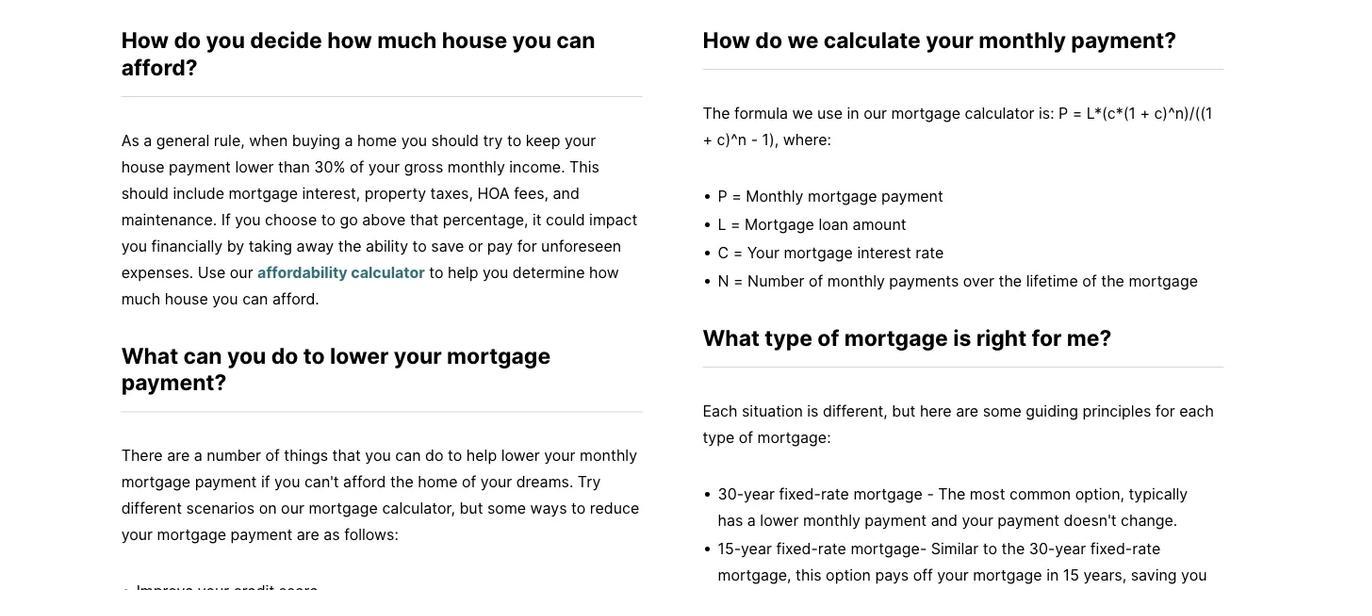 Task type: vqa. For each thing, say whether or not it's contained in the screenshot.
should
yes



Task type: describe. For each thing, give the bounding box(es) containing it.
that inside there are a number of things that you can do to help lower your monthly mortgage payment if you can't afford the home of your dreams. try different scenarios on our mortgage calculator, but some ways to reduce your mortgage payment are as follows:
[[332, 446, 361, 464]]

your left dreams.
[[481, 472, 512, 491]]

me?
[[1067, 324, 1112, 351]]

type inside each situation is different, but here are some guiding principles for each type of mortgage:
[[703, 428, 735, 446]]

right
[[976, 324, 1027, 351]]

has
[[718, 511, 743, 529]]

fixed- up years,
[[1090, 539, 1132, 557]]

year for 15-
[[741, 539, 772, 557]]

affordability calculator link
[[257, 263, 425, 281]]

than
[[278, 157, 310, 176]]

fixed- for this
[[776, 539, 818, 557]]

guiding
[[1026, 401, 1078, 420]]

payment down common
[[998, 511, 1060, 529]]

your down different
[[121, 525, 153, 544]]

ways
[[530, 499, 567, 517]]

as
[[121, 131, 139, 149]]

1 vertical spatial p
[[718, 187, 727, 205]]

we for formula
[[792, 104, 813, 122]]

this
[[569, 157, 599, 176]]

what type of mortgage is right for me?
[[703, 324, 1112, 351]]

what for what can you do to lower your mortgage payment?
[[121, 342, 178, 368]]

rate up saving
[[1132, 539, 1161, 557]]

are inside each situation is different, but here are some guiding principles for each type of mortgage:
[[956, 401, 979, 420]]

l = mortgage loan amount
[[718, 215, 906, 233]]

lower inside there are a number of things that you can do to help lower your monthly mortgage payment if you can't afford the home of your dreams. try different scenarios on our mortgage calculator, but some ways to reduce your mortgage payment are as follows:
[[501, 446, 540, 464]]

the inside there are a number of things that you can do to help lower your monthly mortgage payment if you can't afford the home of your dreams. try different scenarios on our mortgage calculator, but some ways to reduce your mortgage payment are as follows:
[[390, 472, 414, 491]]

of right lifetime
[[1082, 271, 1097, 290]]

our inside as a general rule, when buying a home you should try to keep your house payment lower than 30% of your gross monthly income. this should include mortgage interest, property taxes, hoa fees, and maintenance. if you choose to go above that percentage, it could impact you financially by taking away the ability to save or pay for unforeseen expenses. use our
[[230, 263, 253, 281]]

can't
[[304, 472, 339, 491]]

scenarios
[[186, 499, 255, 517]]

if
[[261, 472, 270, 491]]

off
[[913, 565, 933, 584]]

each situation is different, but here are some guiding principles for each type of mortgage:
[[703, 401, 1214, 446]]

amount
[[853, 215, 906, 233]]

if
[[221, 210, 231, 228]]

and inside as a general rule, when buying a home you should try to keep your house payment lower than 30% of your gross monthly income. this should include mortgage interest, property taxes, hoa fees, and maintenance. if you choose to go above that percentage, it could impact you financially by taking away the ability to save or pay for unforeseen expenses. use our
[[553, 184, 580, 202]]

you inside what can you do to lower your mortgage payment?
[[227, 342, 266, 368]]

pay
[[487, 236, 513, 255]]

option,
[[1075, 484, 1124, 503]]

home inside as a general rule, when buying a home you should try to keep your house payment lower than 30% of your gross monthly income. this should include mortgage interest, property taxes, hoa fees, and maintenance. if you choose to go above that percentage, it could impact you financially by taking away the ability to save or pay for unforeseen expenses. use our
[[357, 131, 397, 149]]

1 vertical spatial for
[[1032, 324, 1062, 351]]

of down c = your mortgage interest rate
[[809, 271, 823, 290]]

mortgage inside what can you do to lower your mortgage payment?
[[447, 342, 551, 368]]

house for how do you decide how much house you can afford?
[[442, 27, 507, 53]]

of left dreams.
[[462, 472, 476, 491]]

monthly
[[746, 187, 804, 205]]

rate inside 30-year fixed-rate mortgage - the most common option, typically has a lower monthly payment and your payment doesn't change.
[[821, 484, 849, 503]]

n
[[718, 271, 729, 290]]

taxes,
[[430, 184, 473, 202]]

rate up option
[[818, 539, 846, 557]]

different,
[[823, 401, 888, 420]]

can inside what can you do to lower your mortgage payment?
[[183, 342, 222, 368]]

monthly up is:
[[979, 27, 1066, 53]]

p inside the formula we use in our mortgage calculator is: p = l*(c*(1 + c)^n)/((1 + c)^n - 1), where:
[[1059, 104, 1068, 122]]

above
[[362, 210, 406, 228]]

our inside there are a number of things that you can do to help lower your monthly mortgage payment if you can't afford the home of your dreams. try different scenarios on our mortgage calculator, but some ways to reduce your mortgage payment are as follows:
[[281, 499, 304, 517]]

calculator inside the formula we use in our mortgage calculator is: p = l*(c*(1 + c)^n)/((1 + c)^n - 1), where:
[[965, 104, 1034, 122]]

maintenance.
[[121, 210, 217, 228]]

30- inside 15-year fixed-rate mortgage- similar to the 30-year fixed-rate mortgage, this option pays off your mortgage in 15 years, saving yo
[[1029, 539, 1055, 557]]

as
[[324, 525, 340, 544]]

buying
[[292, 131, 340, 149]]

income.
[[509, 157, 565, 176]]

keep
[[526, 131, 560, 149]]

house for to help you determine how much house you can afford.
[[165, 289, 208, 308]]

1 vertical spatial +
[[703, 130, 713, 148]]

to inside 15-year fixed-rate mortgage- similar to the 30-year fixed-rate mortgage, this option pays off your mortgage in 15 years, saving yo
[[983, 539, 997, 557]]

use
[[817, 104, 843, 122]]

to down "try"
[[571, 499, 586, 517]]

each
[[703, 401, 738, 420]]

lower inside 30-year fixed-rate mortgage - the most common option, typically has a lower monthly payment and your payment doesn't change.
[[760, 511, 799, 529]]

the inside as a general rule, when buying a home you should try to keep your house payment lower than 30% of your gross monthly income. this should include mortgage interest, property taxes, hoa fees, and maintenance. if you choose to go above that percentage, it could impact you financially by taking away the ability to save or pay for unforeseen expenses. use our
[[338, 236, 362, 255]]

similar
[[931, 539, 979, 557]]

mortgage-
[[851, 539, 927, 557]]

include
[[173, 184, 224, 202]]

how for how do we calculate your monthly payment?
[[703, 27, 750, 53]]

different
[[121, 499, 182, 517]]

30%
[[314, 157, 345, 176]]

1 horizontal spatial +
[[1140, 104, 1150, 122]]

how do we calculate your monthly payment?
[[703, 27, 1177, 53]]

to right try
[[507, 131, 521, 149]]

mortgage inside the formula we use in our mortgage calculator is: p = l*(c*(1 + c)^n)/((1 + c)^n - 1), where:
[[891, 104, 960, 122]]

number
[[207, 446, 261, 464]]

is inside each situation is different, but here are some guiding principles for each type of mortgage:
[[807, 401, 819, 420]]

payments
[[889, 271, 959, 290]]

c
[[718, 243, 729, 262]]

year up 15
[[1055, 539, 1086, 557]]

go
[[340, 210, 358, 228]]

your inside 15-year fixed-rate mortgage- similar to the 30-year fixed-rate mortgage, this option pays off your mortgage in 15 years, saving yo
[[937, 565, 969, 584]]

doesn't
[[1064, 511, 1116, 529]]

the inside 30-year fixed-rate mortgage - the most common option, typically has a lower monthly payment and your payment doesn't change.
[[938, 484, 966, 503]]

- inside 30-year fixed-rate mortgage - the most common option, typically has a lower monthly payment and your payment doesn't change.
[[927, 484, 934, 503]]

and inside 30-year fixed-rate mortgage - the most common option, typically has a lower monthly payment and your payment doesn't change.
[[931, 511, 958, 529]]

taking
[[249, 236, 292, 255]]

the right over
[[999, 271, 1022, 290]]

1 horizontal spatial payment?
[[1071, 27, 1177, 53]]

number
[[748, 271, 805, 290]]

loan
[[819, 215, 848, 233]]

= inside the formula we use in our mortgage calculator is: p = l*(c*(1 + c)^n)/((1 + c)^n - 1), where:
[[1072, 104, 1082, 122]]

mortgage
[[745, 215, 814, 233]]

1 horizontal spatial are
[[297, 525, 319, 544]]

your up dreams.
[[544, 446, 576, 464]]

can for how do you decide how much house you can afford?
[[556, 27, 595, 53]]

option
[[826, 565, 871, 584]]

can for there are a number of things that you can do to help lower your monthly mortgage payment if you can't afford the home of your dreams. try different scenarios on our mortgage calculator, but some ways to reduce your mortgage payment are as follows:
[[395, 446, 421, 464]]

there
[[121, 446, 163, 464]]

as a general rule, when buying a home you should try to keep your house payment lower than 30% of your gross monthly income. this should include mortgage interest, property taxes, hoa fees, and maintenance. if you choose to go above that percentage, it could impact you financially by taking away the ability to save or pay for unforeseen expenses. use our
[[121, 131, 637, 281]]

but inside there are a number of things that you can do to help lower your monthly mortgage payment if you can't afford the home of your dreams. try different scenarios on our mortgage calculator, but some ways to reduce your mortgage payment are as follows:
[[459, 499, 483, 517]]

ability
[[366, 236, 408, 255]]

gross
[[404, 157, 443, 176]]

how for determine
[[589, 263, 619, 281]]

most
[[970, 484, 1005, 503]]

to help you determine how much house you can afford.
[[121, 263, 619, 308]]

home inside there are a number of things that you can do to help lower your monthly mortgage payment if you can't afford the home of your dreams. try different scenarios on our mortgage calculator, but some ways to reduce your mortgage payment are as follows:
[[418, 472, 458, 491]]

your up property
[[368, 157, 400, 176]]

= for c = your mortgage interest rate
[[733, 243, 743, 262]]

mortgage inside 30-year fixed-rate mortgage - the most common option, typically has a lower monthly payment and your payment doesn't change.
[[853, 484, 923, 503]]

decide
[[250, 27, 322, 53]]

this
[[796, 565, 822, 584]]

l*(c*(1
[[1087, 104, 1136, 122]]

that inside as a general rule, when buying a home you should try to keep your house payment lower than 30% of your gross monthly income. this should include mortgage interest, property taxes, hoa fees, and maintenance. if you choose to go above that percentage, it could impact you financially by taking away the ability to save or pay for unforeseen expenses. use our
[[410, 210, 439, 228]]

how do you decide how much house you can afford?
[[121, 27, 595, 80]]

try
[[483, 131, 503, 149]]

there are a number of things that you can do to help lower your monthly mortgage payment if you can't afford the home of your dreams. try different scenarios on our mortgage calculator, but some ways to reduce your mortgage payment are as follows:
[[121, 446, 639, 544]]

interest,
[[302, 184, 360, 202]]

change.
[[1121, 511, 1178, 529]]

for inside as a general rule, when buying a home you should try to keep your house payment lower than 30% of your gross monthly income. this should include mortgage interest, property taxes, hoa fees, and maintenance. if you choose to go above that percentage, it could impact you financially by taking away the ability to save or pay for unforeseen expenses. use our
[[517, 236, 537, 255]]

to up calculator, at the left of page
[[448, 446, 462, 464]]

interest
[[857, 243, 911, 262]]

it
[[533, 210, 542, 228]]

of inside each situation is different, but here are some guiding principles for each type of mortgage:
[[739, 428, 753, 446]]

determine
[[513, 263, 585, 281]]

afford.
[[272, 289, 319, 308]]

we for do
[[787, 27, 819, 53]]

afford?
[[121, 54, 198, 80]]

a right as
[[144, 131, 152, 149]]

= for n = number of monthly payments over the lifetime of the mortgage
[[733, 271, 743, 290]]

c = your mortgage interest rate
[[718, 243, 944, 262]]

your
[[747, 243, 779, 262]]

by
[[227, 236, 244, 255]]

away
[[297, 236, 334, 255]]

monthly inside there are a number of things that you can do to help lower your monthly mortgage payment if you can't afford the home of your dreams. try different scenarios on our mortgage calculator, but some ways to reduce your mortgage payment are as follows:
[[580, 446, 637, 464]]

1 vertical spatial should
[[121, 184, 169, 202]]

- inside the formula we use in our mortgage calculator is: p = l*(c*(1 + c)^n)/((1 + c)^n - 1), where:
[[751, 130, 758, 148]]

or
[[468, 236, 483, 255]]



Task type: locate. For each thing, give the bounding box(es) containing it.
monthly down try
[[448, 157, 505, 176]]

rate down mortgage:
[[821, 484, 849, 503]]

1 horizontal spatial should
[[431, 131, 479, 149]]

affordability calculator
[[257, 263, 425, 281]]

1 horizontal spatial the
[[938, 484, 966, 503]]

monthly down c = your mortgage interest rate
[[827, 271, 885, 290]]

1 vertical spatial help
[[466, 446, 497, 464]]

0 vertical spatial some
[[983, 401, 1022, 420]]

lower inside what can you do to lower your mortgage payment?
[[330, 342, 389, 368]]

payment up amount at the top of the page
[[881, 187, 943, 205]]

= for p = monthly mortgage payment
[[732, 187, 742, 205]]

30-year fixed-rate mortgage - the most common option, typically has a lower monthly payment and your payment doesn't change.
[[718, 484, 1188, 529]]

over
[[963, 271, 994, 290]]

0 vertical spatial and
[[553, 184, 580, 202]]

1 vertical spatial our
[[230, 263, 253, 281]]

1 horizontal spatial some
[[983, 401, 1022, 420]]

0 vertical spatial home
[[357, 131, 397, 149]]

p
[[1059, 104, 1068, 122], [718, 187, 727, 205]]

15-year fixed-rate mortgage- similar to the 30-year fixed-rate mortgage, this option pays off your mortgage in 15 years, saving yo
[[718, 539, 1207, 590]]

some left guiding
[[983, 401, 1022, 420]]

year for 30-
[[744, 484, 775, 503]]

1 horizontal spatial home
[[418, 472, 458, 491]]

0 vertical spatial is
[[953, 324, 971, 351]]

1),
[[762, 130, 779, 148]]

house inside 'how do you decide how much house you can afford?'
[[442, 27, 507, 53]]

0 vertical spatial for
[[517, 236, 537, 255]]

how
[[327, 27, 372, 53], [589, 263, 619, 281]]

+ right l*(c*(1
[[1140, 104, 1150, 122]]

to left save
[[412, 236, 427, 255]]

= right 'c'
[[733, 243, 743, 262]]

principles
[[1083, 401, 1151, 420]]

2 vertical spatial for
[[1155, 401, 1175, 420]]

fixed- up this
[[776, 539, 818, 557]]

= right is:
[[1072, 104, 1082, 122]]

fees,
[[514, 184, 549, 202]]

what for what type of mortgage is right for me?
[[703, 324, 760, 351]]

mortgage:
[[757, 428, 831, 446]]

and up could at the top left
[[553, 184, 580, 202]]

1 vertical spatial 30-
[[1029, 539, 1055, 557]]

save
[[431, 236, 464, 255]]

payment? up l*(c*(1
[[1071, 27, 1177, 53]]

our right on
[[281, 499, 304, 517]]

fixed- down mortgage:
[[779, 484, 821, 503]]

year down mortgage:
[[744, 484, 775, 503]]

a left number
[[194, 446, 202, 464]]

0 vertical spatial the
[[703, 104, 730, 122]]

calculator
[[965, 104, 1034, 122], [351, 263, 425, 281]]

0 vertical spatial that
[[410, 210, 439, 228]]

is left right
[[953, 324, 971, 351]]

+ left c)^n
[[703, 130, 713, 148]]

to left go
[[321, 210, 336, 228]]

0 vertical spatial but
[[892, 401, 916, 420]]

- left 1),
[[751, 130, 758, 148]]

could
[[546, 210, 585, 228]]

0 horizontal spatial how
[[121, 27, 169, 53]]

1 vertical spatial calculator
[[351, 263, 425, 281]]

affordability
[[257, 263, 347, 281]]

can inside 'how do you decide how much house you can afford?'
[[556, 27, 595, 53]]

0 horizontal spatial the
[[703, 104, 730, 122]]

of up if
[[265, 446, 280, 464]]

your right calculate
[[926, 27, 974, 53]]

0 vertical spatial 30-
[[718, 484, 744, 503]]

0 horizontal spatial in
[[847, 104, 859, 122]]

your down most on the bottom of page
[[962, 511, 993, 529]]

mortgage,
[[718, 565, 791, 584]]

0 horizontal spatial what
[[121, 342, 178, 368]]

0 vertical spatial help
[[448, 263, 478, 281]]

but
[[892, 401, 916, 420], [459, 499, 483, 517]]

calculator,
[[382, 499, 455, 517]]

1 vertical spatial in
[[1046, 565, 1059, 584]]

are left as
[[297, 525, 319, 544]]

1 horizontal spatial type
[[765, 324, 813, 351]]

home up property
[[357, 131, 397, 149]]

saving
[[1131, 565, 1177, 584]]

a right "has"
[[747, 511, 756, 529]]

payment? up there
[[121, 369, 227, 395]]

30-
[[718, 484, 744, 503], [1029, 539, 1055, 557]]

follows:
[[344, 525, 399, 544]]

we up where:
[[792, 104, 813, 122]]

year inside 30-year fixed-rate mortgage - the most common option, typically has a lower monthly payment and your payment doesn't change.
[[744, 484, 775, 503]]

0 vertical spatial calculator
[[965, 104, 1034, 122]]

c)^n)/((1
[[1154, 104, 1213, 122]]

can for to help you determine how much house you can afford.
[[242, 289, 268, 308]]

help inside there are a number of things that you can do to help lower your monthly mortgage payment if you can't afford the home of your dreams. try different scenarios on our mortgage calculator, but some ways to reduce your mortgage payment are as follows:
[[466, 446, 497, 464]]

a up 30%
[[344, 131, 353, 149]]

some inside each situation is different, but here are some guiding principles for each type of mortgage:
[[983, 401, 1022, 420]]

mortgage inside 15-year fixed-rate mortgage- similar to the 30-year fixed-rate mortgage, this option pays off your mortgage in 15 years, saving yo
[[973, 565, 1042, 584]]

2 how from the left
[[703, 27, 750, 53]]

calculate
[[824, 27, 921, 53]]

1 horizontal spatial for
[[1032, 324, 1062, 351]]

to
[[507, 131, 521, 149], [321, 210, 336, 228], [412, 236, 427, 255], [429, 263, 444, 281], [303, 342, 325, 368], [448, 446, 462, 464], [571, 499, 586, 517], [983, 539, 997, 557]]

can inside there are a number of things that you can do to help lower your monthly mortgage payment if you can't afford the home of your dreams. try different scenarios on our mortgage calculator, but some ways to reduce your mortgage payment are as follows:
[[395, 446, 421, 464]]

the up calculator, at the left of page
[[390, 472, 414, 491]]

1 vertical spatial type
[[703, 428, 735, 446]]

0 vertical spatial house
[[442, 27, 507, 53]]

are right 'here'
[[956, 401, 979, 420]]

0 vertical spatial type
[[765, 324, 813, 351]]

+
[[1140, 104, 1150, 122], [703, 130, 713, 148]]

to inside what can you do to lower your mortgage payment?
[[303, 342, 325, 368]]

what inside what can you do to lower your mortgage payment?
[[121, 342, 178, 368]]

try
[[578, 472, 601, 491]]

years,
[[1083, 565, 1127, 584]]

1 horizontal spatial but
[[892, 401, 916, 420]]

mortgage
[[891, 104, 960, 122], [229, 184, 298, 202], [808, 187, 877, 205], [784, 243, 853, 262], [1129, 271, 1198, 290], [844, 324, 948, 351], [447, 342, 551, 368], [121, 472, 191, 491], [853, 484, 923, 503], [309, 499, 378, 517], [157, 525, 226, 544], [973, 565, 1042, 584]]

how inside 'how do you decide how much house you can afford?'
[[121, 27, 169, 53]]

calculator left is:
[[965, 104, 1034, 122]]

1 vertical spatial the
[[938, 484, 966, 503]]

how inside "to help you determine how much house you can afford."
[[589, 263, 619, 281]]

= left monthly
[[732, 187, 742, 205]]

lifetime
[[1026, 271, 1078, 290]]

type
[[765, 324, 813, 351], [703, 428, 735, 446]]

1 horizontal spatial calculator
[[965, 104, 1034, 122]]

help
[[448, 263, 478, 281], [466, 446, 497, 464]]

p up l
[[718, 187, 727, 205]]

house inside "to help you determine how much house you can afford."
[[165, 289, 208, 308]]

but inside each situation is different, but here are some guiding principles for each type of mortgage:
[[892, 401, 916, 420]]

1 vertical spatial but
[[459, 499, 483, 517]]

lower inside as a general rule, when buying a home you should try to keep your house payment lower than 30% of your gross monthly income. this should include mortgage interest, property taxes, hoa fees, and maintenance. if you choose to go above that percentage, it could impact you financially by taking away the ability to save or pay for unforeseen expenses. use our
[[235, 157, 274, 176]]

hoa
[[477, 184, 510, 202]]

pays
[[875, 565, 909, 584]]

n = number of monthly payments over the lifetime of the mortgage
[[718, 271, 1198, 290]]

1 horizontal spatial in
[[1046, 565, 1059, 584]]

your down "to help you determine how much house you can afford."
[[394, 342, 442, 368]]

lower down "to help you determine how much house you can afford."
[[330, 342, 389, 368]]

- left most on the bottom of page
[[927, 484, 934, 503]]

2 horizontal spatial for
[[1155, 401, 1175, 420]]

rate up "payments"
[[916, 243, 944, 262]]

in inside the formula we use in our mortgage calculator is: p = l*(c*(1 + c)^n)/((1 + c)^n - 1), where:
[[847, 104, 859, 122]]

1 horizontal spatial 30-
[[1029, 539, 1055, 557]]

2 vertical spatial are
[[297, 525, 319, 544]]

monthly up "try"
[[580, 446, 637, 464]]

a inside there are a number of things that you can do to help lower your monthly mortgage payment if you can't afford the home of your dreams. try different scenarios on our mortgage calculator, but some ways to reduce your mortgage payment are as follows:
[[194, 446, 202, 464]]

your inside 30-year fixed-rate mortgage - the most common option, typically has a lower monthly payment and your payment doesn't change.
[[962, 511, 993, 529]]

and
[[553, 184, 580, 202], [931, 511, 958, 529]]

that up afford
[[332, 446, 361, 464]]

how for how do you decide how much house you can afford?
[[121, 27, 169, 53]]

1 horizontal spatial how
[[703, 27, 750, 53]]

but left 'here'
[[892, 401, 916, 420]]

of right 30%
[[350, 157, 364, 176]]

how up afford?
[[121, 27, 169, 53]]

in left 15
[[1046, 565, 1059, 584]]

some left ways
[[487, 499, 526, 517]]

what down n
[[703, 324, 760, 351]]

the down go
[[338, 236, 362, 255]]

= right l
[[730, 215, 740, 233]]

0 vertical spatial should
[[431, 131, 479, 149]]

the
[[703, 104, 730, 122], [938, 484, 966, 503]]

1 vertical spatial how
[[589, 263, 619, 281]]

general
[[156, 131, 210, 149]]

1 vertical spatial and
[[931, 511, 958, 529]]

0 horizontal spatial payment?
[[121, 369, 227, 395]]

the up c)^n
[[703, 104, 730, 122]]

much inside "to help you determine how much house you can afford."
[[121, 289, 160, 308]]

formula
[[734, 104, 788, 122]]

dreams.
[[516, 472, 573, 491]]

1 horizontal spatial what
[[703, 324, 760, 351]]

percentage,
[[443, 210, 528, 228]]

the inside 15-year fixed-rate mortgage- similar to the 30-year fixed-rate mortgage, this option pays off your mortgage in 15 years, saving yo
[[1002, 539, 1025, 557]]

2 vertical spatial our
[[281, 499, 304, 517]]

but right calculator, at the left of page
[[459, 499, 483, 517]]

0 horizontal spatial +
[[703, 130, 713, 148]]

0 horizontal spatial much
[[121, 289, 160, 308]]

to right similar
[[983, 539, 997, 557]]

1 how from the left
[[121, 27, 169, 53]]

your down similar
[[937, 565, 969, 584]]

monthly inside 30-year fixed-rate mortgage - the most common option, typically has a lower monthly payment and your payment doesn't change.
[[803, 511, 860, 529]]

and up similar
[[931, 511, 958, 529]]

do inside what can you do to lower your mortgage payment?
[[271, 342, 298, 368]]

for
[[517, 236, 537, 255], [1032, 324, 1062, 351], [1155, 401, 1175, 420]]

l
[[718, 215, 726, 233]]

0 horizontal spatial for
[[517, 236, 537, 255]]

calculator down ability
[[351, 263, 425, 281]]

p right is:
[[1059, 104, 1068, 122]]

0 horizontal spatial some
[[487, 499, 526, 517]]

how down unforeseen
[[589, 263, 619, 281]]

how for decide
[[327, 27, 372, 53]]

0 horizontal spatial but
[[459, 499, 483, 517]]

what can you do to lower your mortgage payment?
[[121, 342, 551, 395]]

the right lifetime
[[1101, 271, 1124, 290]]

can inside "to help you determine how much house you can afford."
[[242, 289, 268, 308]]

monthly inside as a general rule, when buying a home you should try to keep your house payment lower than 30% of your gross monthly income. this should include mortgage interest, property taxes, hoa fees, and maintenance. if you choose to go above that percentage, it could impact you financially by taking away the ability to save or pay for unforeseen expenses. use our
[[448, 157, 505, 176]]

0 horizontal spatial are
[[167, 446, 190, 464]]

financially
[[151, 236, 223, 255]]

mortgage inside as a general rule, when buying a home you should try to keep your house payment lower than 30% of your gross monthly income. this should include mortgage interest, property taxes, hoa fees, and maintenance. if you choose to go above that percentage, it could impact you financially by taking away the ability to save or pay for unforeseen expenses. use our
[[229, 184, 298, 202]]

1 vertical spatial -
[[927, 484, 934, 503]]

do inside 'how do you decide how much house you can afford?'
[[174, 27, 201, 53]]

in inside 15-year fixed-rate mortgage- similar to the 30-year fixed-rate mortgage, this option pays off your mortgage in 15 years, saving yo
[[1046, 565, 1059, 584]]

that
[[410, 210, 439, 228], [332, 446, 361, 464]]

home up calculator, at the left of page
[[418, 472, 458, 491]]

1 horizontal spatial much
[[377, 27, 437, 53]]

1 horizontal spatial that
[[410, 210, 439, 228]]

help inside "to help you determine how much house you can afford."
[[448, 263, 478, 281]]

do down 'afford.'
[[271, 342, 298, 368]]

the left most on the bottom of page
[[938, 484, 966, 503]]

where:
[[783, 130, 831, 148]]

to down 'afford.'
[[303, 342, 325, 368]]

is:
[[1039, 104, 1054, 122]]

our inside the formula we use in our mortgage calculator is: p = l*(c*(1 + c)^n)/((1 + c)^n - 1), where:
[[864, 104, 887, 122]]

how inside 'how do you decide how much house you can afford?'
[[327, 27, 372, 53]]

0 vertical spatial we
[[787, 27, 819, 53]]

0 horizontal spatial should
[[121, 184, 169, 202]]

for left me?
[[1032, 324, 1062, 351]]

1 vertical spatial much
[[121, 289, 160, 308]]

0 vertical spatial +
[[1140, 104, 1150, 122]]

0 horizontal spatial p
[[718, 187, 727, 205]]

the inside the formula we use in our mortgage calculator is: p = l*(c*(1 + c)^n)/((1 + c)^n - 1), where:
[[703, 104, 730, 122]]

unforeseen
[[541, 236, 621, 255]]

1 vertical spatial is
[[807, 401, 819, 420]]

1 horizontal spatial p
[[1059, 104, 1068, 122]]

what down "expenses."
[[121, 342, 178, 368]]

a inside 30-year fixed-rate mortgage - the most common option, typically has a lower monthly payment and your payment doesn't change.
[[747, 511, 756, 529]]

are
[[956, 401, 979, 420], [167, 446, 190, 464], [297, 525, 319, 544]]

30- inside 30-year fixed-rate mortgage - the most common option, typically has a lower monthly payment and your payment doesn't change.
[[718, 484, 744, 503]]

house inside as a general rule, when buying a home you should try to keep your house payment lower than 30% of your gross monthly income. this should include mortgage interest, property taxes, hoa fees, and maintenance. if you choose to go above that percentage, it could impact you financially by taking away the ability to save or pay for unforeseen expenses. use our
[[121, 157, 165, 176]]

to down save
[[429, 263, 444, 281]]

1 vertical spatial are
[[167, 446, 190, 464]]

some inside there are a number of things that you can do to help lower your monthly mortgage payment if you can't afford the home of your dreams. try different scenarios on our mortgage calculator, but some ways to reduce your mortgage payment are as follows:
[[487, 499, 526, 517]]

use
[[198, 263, 226, 281]]

0 vertical spatial our
[[864, 104, 887, 122]]

0 vertical spatial payment?
[[1071, 27, 1177, 53]]

our
[[864, 104, 887, 122], [230, 263, 253, 281], [281, 499, 304, 517]]

payment down on
[[231, 525, 293, 544]]

0 horizontal spatial type
[[703, 428, 735, 446]]

expenses.
[[121, 263, 193, 281]]

fixed- for lower
[[779, 484, 821, 503]]

1 horizontal spatial how
[[589, 263, 619, 281]]

0 horizontal spatial -
[[751, 130, 758, 148]]

2 horizontal spatial are
[[956, 401, 979, 420]]

0 horizontal spatial calculator
[[351, 263, 425, 281]]

2 horizontal spatial our
[[864, 104, 887, 122]]

we inside the formula we use in our mortgage calculator is: p = l*(c*(1 + c)^n)/((1 + c)^n - 1), where:
[[792, 104, 813, 122]]

property
[[365, 184, 426, 202]]

the formula we use in our mortgage calculator is: p = l*(c*(1 + c)^n)/((1 + c)^n - 1), where:
[[703, 104, 1213, 148]]

payment?
[[1071, 27, 1177, 53], [121, 369, 227, 395]]

should left try
[[431, 131, 479, 149]]

situation
[[742, 401, 803, 420]]

when
[[249, 131, 288, 149]]

rate
[[916, 243, 944, 262], [821, 484, 849, 503], [818, 539, 846, 557], [1132, 539, 1161, 557]]

do inside there are a number of things that you can do to help lower your monthly mortgage payment if you can't afford the home of your dreams. try different scenarios on our mortgage calculator, but some ways to reduce your mortgage payment are as follows:
[[425, 446, 444, 464]]

0 vertical spatial how
[[327, 27, 372, 53]]

1 vertical spatial some
[[487, 499, 526, 517]]

0 horizontal spatial 30-
[[718, 484, 744, 503]]

we left calculate
[[787, 27, 819, 53]]

0 vertical spatial in
[[847, 104, 859, 122]]

afford
[[343, 472, 386, 491]]

1 horizontal spatial -
[[927, 484, 934, 503]]

0 vertical spatial p
[[1059, 104, 1068, 122]]

reduce
[[590, 499, 639, 517]]

here
[[920, 401, 952, 420]]

your inside what can you do to lower your mortgage payment?
[[394, 342, 442, 368]]

fixed- inside 30-year fixed-rate mortgage - the most common option, typically has a lower monthly payment and your payment doesn't change.
[[779, 484, 821, 503]]

0 vertical spatial -
[[751, 130, 758, 148]]

type down number
[[765, 324, 813, 351]]

0 horizontal spatial how
[[327, 27, 372, 53]]

much for how do you decide how much house you can afford?
[[377, 27, 437, 53]]

c)^n
[[717, 130, 747, 148]]

0 vertical spatial are
[[956, 401, 979, 420]]

= for l = mortgage loan amount
[[730, 215, 740, 233]]

much inside 'how do you decide how much house you can afford?'
[[377, 27, 437, 53]]

much for to help you determine how much house you can afford.
[[121, 289, 160, 308]]

do
[[174, 27, 201, 53], [755, 27, 782, 53], [271, 342, 298, 368], [425, 446, 444, 464]]

should up maintenance.
[[121, 184, 169, 202]]

1 vertical spatial home
[[418, 472, 458, 491]]

are right there
[[167, 446, 190, 464]]

your up the this
[[565, 131, 596, 149]]

1 vertical spatial that
[[332, 446, 361, 464]]

30- up "has"
[[718, 484, 744, 503]]

0 horizontal spatial is
[[807, 401, 819, 420]]

our down by
[[230, 263, 253, 281]]

0 horizontal spatial that
[[332, 446, 361, 464]]

30- down common
[[1029, 539, 1055, 557]]

0 horizontal spatial and
[[553, 184, 580, 202]]

payment? inside what can you do to lower your mortgage payment?
[[121, 369, 227, 395]]

payment up mortgage- at bottom right
[[865, 511, 927, 529]]

1 horizontal spatial and
[[931, 511, 958, 529]]

how right decide
[[327, 27, 372, 53]]

1 horizontal spatial is
[[953, 324, 971, 351]]

payment up 'scenarios'
[[195, 472, 257, 491]]

what
[[703, 324, 760, 351], [121, 342, 178, 368]]

0 vertical spatial much
[[377, 27, 437, 53]]

1 vertical spatial payment?
[[121, 369, 227, 395]]

1 vertical spatial we
[[792, 104, 813, 122]]

of inside as a general rule, when buying a home you should try to keep your house payment lower than 30% of your gross monthly income. this should include mortgage interest, property taxes, hoa fees, and maintenance. if you choose to go above that percentage, it could impact you financially by taking away the ability to save or pay for unforeseen expenses. use our
[[350, 157, 364, 176]]

1 horizontal spatial our
[[281, 499, 304, 517]]

payment up include
[[169, 157, 231, 176]]

1 vertical spatial house
[[121, 157, 165, 176]]

-
[[751, 130, 758, 148], [927, 484, 934, 503]]

to inside "to help you determine how much house you can afford."
[[429, 263, 444, 281]]

the right similar
[[1002, 539, 1025, 557]]

0 horizontal spatial home
[[357, 131, 397, 149]]

should
[[431, 131, 479, 149], [121, 184, 169, 202]]

lower
[[235, 157, 274, 176], [330, 342, 389, 368], [501, 446, 540, 464], [760, 511, 799, 529]]

year up mortgage,
[[741, 539, 772, 557]]

of down situation
[[739, 428, 753, 446]]

do up formula at the top right of the page
[[755, 27, 782, 53]]

for inside each situation is different, but here are some guiding principles for each type of mortgage:
[[1155, 401, 1175, 420]]

impact
[[589, 210, 637, 228]]

in right use
[[847, 104, 859, 122]]

2 vertical spatial house
[[165, 289, 208, 308]]

payment inside as a general rule, when buying a home you should try to keep your house payment lower than 30% of your gross monthly income. this should include mortgage interest, property taxes, hoa fees, and maintenance. if you choose to go above that percentage, it could impact you financially by taking away the ability to save or pay for unforeseen expenses. use our
[[169, 157, 231, 176]]

is
[[953, 324, 971, 351], [807, 401, 819, 420]]

of up different, at the bottom
[[818, 324, 839, 351]]

for left each
[[1155, 401, 1175, 420]]



